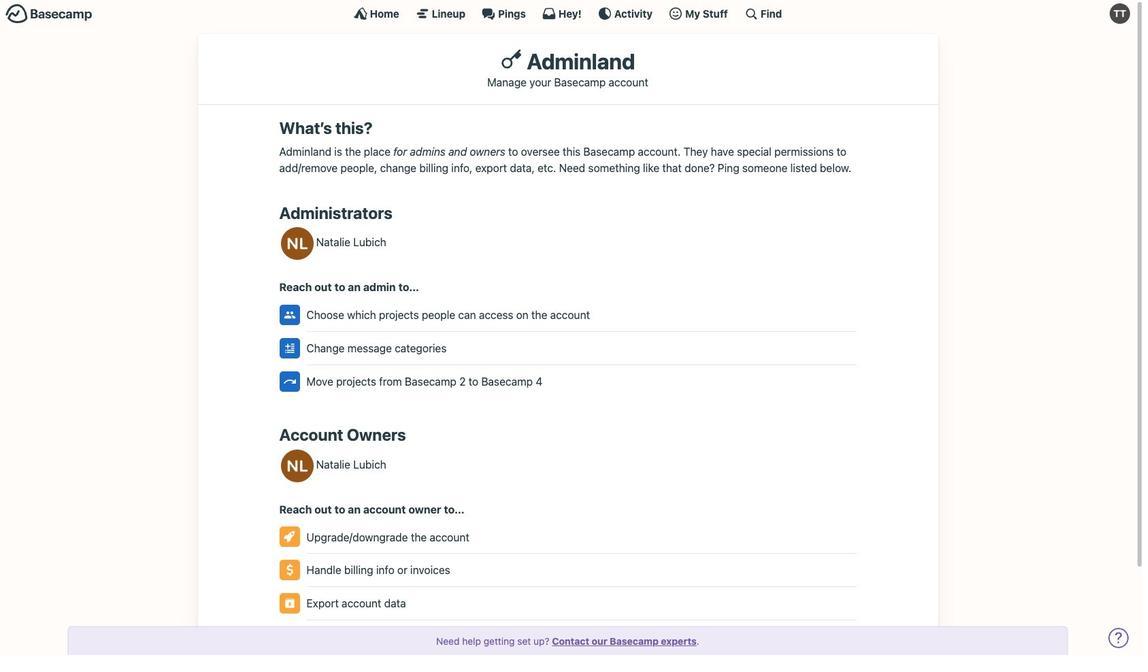 Task type: locate. For each thing, give the bounding box(es) containing it.
natalie lubich image
[[281, 228, 313, 260]]

keyboard shortcut: ⌘ + / image
[[744, 7, 758, 20]]



Task type: describe. For each thing, give the bounding box(es) containing it.
switch accounts image
[[5, 3, 93, 24]]

main element
[[0, 0, 1136, 27]]

natalie lubich image
[[281, 449, 313, 482]]

terry turtle image
[[1110, 3, 1130, 24]]



Task type: vqa. For each thing, say whether or not it's contained in the screenshot.
Natalie Lubich image
yes



